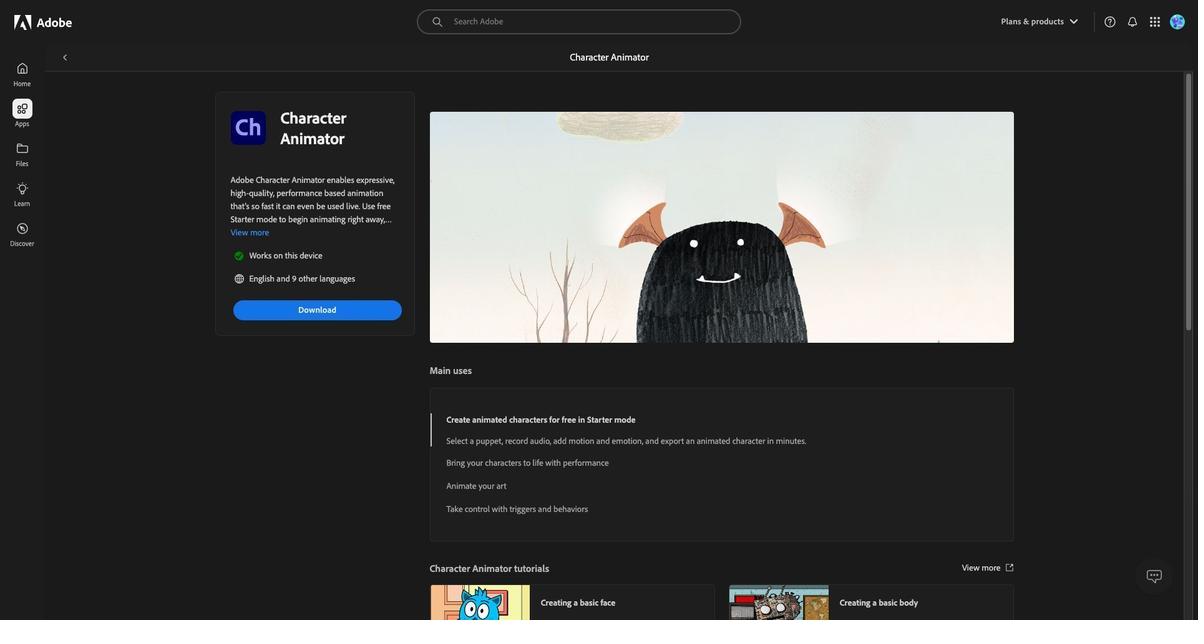 Task type: locate. For each thing, give the bounding box(es) containing it.
heading
[[447, 457, 999, 470], [447, 480, 999, 493], [447, 503, 999, 516], [430, 561, 549, 576]]

character animator tutorials list box
[[423, 585, 1021, 620]]

character animator heading
[[570, 51, 649, 63], [281, 108, 399, 149]]

1 vertical spatial character animator heading
[[281, 108, 399, 149]]

1 horizontal spatial character animator heading
[[570, 51, 649, 63]]

Search Adobe search field
[[417, 9, 742, 34]]



Task type: vqa. For each thing, say whether or not it's contained in the screenshot.
topmost 17.
no



Task type: describe. For each thing, give the bounding box(es) containing it.
0 horizontal spatial character animator heading
[[281, 108, 399, 149]]

0 vertical spatial character animator heading
[[570, 51, 649, 63]]

adobe, inc. image
[[14, 12, 72, 32]]

character animator image
[[231, 111, 266, 145]]



